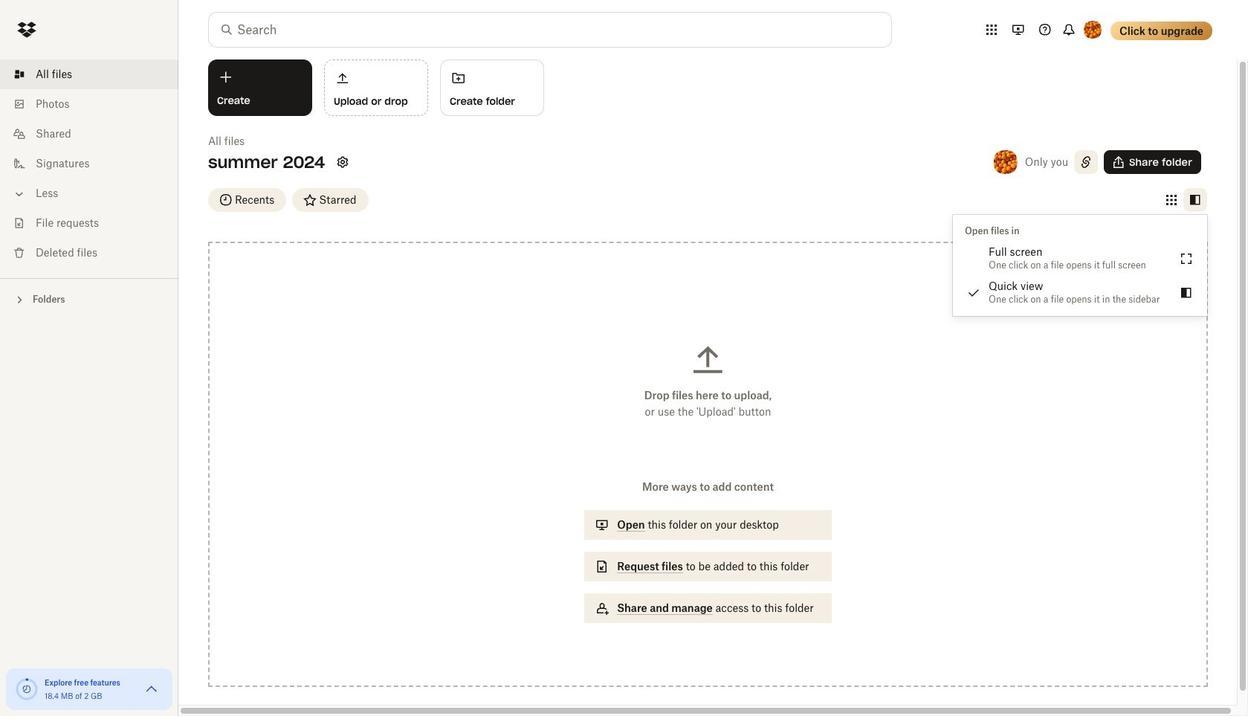 Task type: locate. For each thing, give the bounding box(es) containing it.
list
[[0, 51, 179, 278]]

2 radio item from the top
[[954, 276, 1208, 310]]

radio item
[[954, 242, 1208, 276], [954, 276, 1208, 310]]

list item
[[0, 60, 179, 89]]

1 radio item from the top
[[954, 242, 1208, 276]]



Task type: vqa. For each thing, say whether or not it's contained in the screenshot.
Business Plus's Business
no



Task type: describe. For each thing, give the bounding box(es) containing it.
dropbox image
[[12, 15, 42, 45]]

less image
[[12, 187, 27, 202]]

ruby anderson (you) image
[[993, 149, 1020, 176]]



